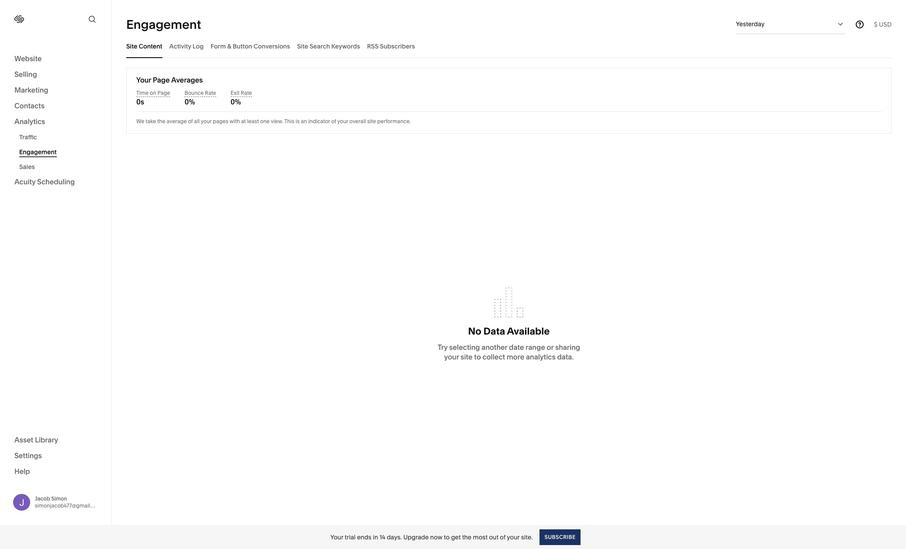 Task type: locate. For each thing, give the bounding box(es) containing it.
form & button conversions button
[[211, 34, 290, 58]]

site left search
[[297, 42, 308, 50]]

bounce rate 0%
[[185, 90, 216, 106]]

0% inside exit rate 0%
[[231, 97, 241, 106]]

engagement up content
[[126, 17, 201, 32]]

site inside try selecting another date range or sharing your site to collect more analytics data.
[[461, 352, 473, 361]]

0 vertical spatial page
[[153, 76, 170, 84]]

site right overall
[[367, 118, 376, 125]]

rate for exit rate 0%
[[241, 90, 252, 96]]

search
[[310, 42, 330, 50]]

traffic link
[[19, 130, 102, 145]]

to down selecting at bottom
[[474, 352, 481, 361]]

2 site from the left
[[297, 42, 308, 50]]

most
[[473, 533, 488, 541]]

to left get
[[444, 533, 450, 541]]

your
[[201, 118, 212, 125], [337, 118, 348, 125], [444, 352, 459, 361], [507, 533, 520, 541]]

settings link
[[14, 451, 97, 461]]

we
[[136, 118, 144, 125]]

0 vertical spatial to
[[474, 352, 481, 361]]

your left trial
[[330, 533, 343, 541]]

page right 'on'
[[158, 90, 170, 96]]

rate inside bounce rate 0%
[[205, 90, 216, 96]]

your down try
[[444, 352, 459, 361]]

0% for bounce rate 0%
[[185, 97, 195, 106]]

acuity scheduling link
[[14, 177, 97, 187]]

least
[[247, 118, 259, 125]]

2 rate from the left
[[241, 90, 252, 96]]

0 vertical spatial engagement
[[126, 17, 201, 32]]

1 horizontal spatial your
[[330, 533, 343, 541]]

site down selecting at bottom
[[461, 352, 473, 361]]

0% down the exit
[[231, 97, 241, 106]]

website link
[[14, 54, 97, 64]]

time
[[136, 90, 149, 96]]

1 site from the left
[[126, 42, 137, 50]]

0%
[[185, 97, 195, 106], [231, 97, 241, 106]]

rate
[[205, 90, 216, 96], [241, 90, 252, 96]]

0% inside bounce rate 0%
[[185, 97, 195, 106]]

page up 'on'
[[153, 76, 170, 84]]

0 horizontal spatial engagement
[[19, 148, 57, 156]]

all
[[194, 118, 200, 125]]

exit rate 0%
[[231, 90, 252, 106]]

site
[[126, 42, 137, 50], [297, 42, 308, 50]]

0 horizontal spatial site
[[367, 118, 376, 125]]

0 vertical spatial site
[[367, 118, 376, 125]]

yesterday button
[[736, 14, 845, 34]]

1 horizontal spatial site
[[461, 352, 473, 361]]

site left content
[[126, 42, 137, 50]]

no
[[468, 325, 481, 337]]

asset library
[[14, 435, 58, 444]]

tab list
[[126, 34, 892, 58]]

subscribe button
[[540, 529, 581, 545]]

1 vertical spatial your
[[330, 533, 343, 541]]

1 horizontal spatial the
[[462, 533, 472, 541]]

1 horizontal spatial of
[[331, 118, 336, 125]]

to inside try selecting another date range or sharing your site to collect more analytics data.
[[474, 352, 481, 361]]

1 horizontal spatial rate
[[241, 90, 252, 96]]

1 vertical spatial engagement
[[19, 148, 57, 156]]

to
[[474, 352, 481, 361], [444, 533, 450, 541]]

with
[[230, 118, 240, 125]]

on
[[150, 90, 156, 96]]

1 vertical spatial site
[[461, 352, 473, 361]]

0 horizontal spatial 0%
[[185, 97, 195, 106]]

traffic
[[19, 133, 37, 141]]

average
[[167, 118, 187, 125]]

content
[[139, 42, 162, 50]]

0 vertical spatial your
[[136, 76, 151, 84]]

rate inside exit rate 0%
[[241, 90, 252, 96]]

marketing link
[[14, 85, 97, 96]]

trial
[[345, 533, 356, 541]]

site for site search keywords
[[297, 42, 308, 50]]

your up time
[[136, 76, 151, 84]]

form & button conversions
[[211, 42, 290, 50]]

ends
[[357, 533, 371, 541]]

$
[[874, 20, 878, 28]]

2 horizontal spatial of
[[500, 533, 506, 541]]

the right take on the left
[[157, 118, 165, 125]]

site search keywords
[[297, 42, 360, 50]]

0% down bounce
[[185, 97, 195, 106]]

page
[[153, 76, 170, 84], [158, 90, 170, 96]]

one
[[260, 118, 270, 125]]

rate right the exit
[[241, 90, 252, 96]]

0 horizontal spatial of
[[188, 118, 193, 125]]

0 horizontal spatial your
[[136, 76, 151, 84]]

an
[[301, 118, 307, 125]]

your left site.
[[507, 533, 520, 541]]

0 vertical spatial the
[[157, 118, 165, 125]]

of right indicator
[[331, 118, 336, 125]]

rate right bounce
[[205, 90, 216, 96]]

1 horizontal spatial engagement
[[126, 17, 201, 32]]

time on page 0s
[[136, 90, 170, 106]]

your inside try selecting another date range or sharing your site to collect more analytics data.
[[444, 352, 459, 361]]

1 0% from the left
[[185, 97, 195, 106]]

simon
[[51, 495, 67, 502]]

0 horizontal spatial site
[[126, 42, 137, 50]]

help link
[[14, 466, 30, 476]]

1 horizontal spatial site
[[297, 42, 308, 50]]

engagement
[[126, 17, 201, 32], [19, 148, 57, 156]]

at
[[241, 118, 246, 125]]

0 horizontal spatial rate
[[205, 90, 216, 96]]

site.
[[521, 533, 533, 541]]

1 vertical spatial to
[[444, 533, 450, 541]]

overall
[[349, 118, 366, 125]]

rate for bounce rate 0%
[[205, 90, 216, 96]]

analytics
[[526, 352, 556, 361]]

1 vertical spatial page
[[158, 90, 170, 96]]

2 0% from the left
[[231, 97, 241, 106]]

the right get
[[462, 533, 472, 541]]

form
[[211, 42, 226, 50]]

or
[[547, 343, 554, 352]]

engagement down traffic
[[19, 148, 57, 156]]

help
[[14, 467, 30, 476]]

subscribe
[[545, 534, 576, 540]]

1 horizontal spatial to
[[474, 352, 481, 361]]

your
[[136, 76, 151, 84], [330, 533, 343, 541]]

0 horizontal spatial to
[[444, 533, 450, 541]]

1 rate from the left
[[205, 90, 216, 96]]

1 horizontal spatial 0%
[[231, 97, 241, 106]]

log
[[193, 42, 204, 50]]

the
[[157, 118, 165, 125], [462, 533, 472, 541]]

site
[[367, 118, 376, 125], [461, 352, 473, 361]]

of left all
[[188, 118, 193, 125]]

of right the out
[[500, 533, 506, 541]]

activity log
[[169, 42, 204, 50]]

data.
[[557, 352, 574, 361]]

another
[[482, 343, 507, 352]]



Task type: vqa. For each thing, say whether or not it's contained in the screenshot.
Last Year
no



Task type: describe. For each thing, give the bounding box(es) containing it.
this
[[284, 118, 294, 125]]

settings
[[14, 451, 42, 460]]

selling
[[14, 70, 37, 79]]

bounce
[[185, 90, 204, 96]]

1 vertical spatial the
[[462, 533, 472, 541]]

rss
[[367, 42, 379, 50]]

your for your page averages
[[136, 76, 151, 84]]

site for site content
[[126, 42, 137, 50]]

asset
[[14, 435, 33, 444]]

averages
[[171, 76, 203, 84]]

your trial ends in 14 days. upgrade now to get the most out of your site.
[[330, 533, 533, 541]]

try selecting another date range or sharing your site to collect more analytics data.
[[438, 343, 580, 361]]

jacob
[[35, 495, 50, 502]]

site content button
[[126, 34, 162, 58]]

your left overall
[[337, 118, 348, 125]]

website
[[14, 54, 42, 63]]

take
[[146, 118, 156, 125]]

page inside time on page 0s
[[158, 90, 170, 96]]

in
[[373, 533, 378, 541]]

pages
[[213, 118, 228, 125]]

analytics
[[14, 117, 45, 126]]

no data available
[[468, 325, 550, 337]]

activity log button
[[169, 34, 204, 58]]

rss subscribers button
[[367, 34, 415, 58]]

collect
[[483, 352, 505, 361]]

sales link
[[19, 159, 102, 174]]

range
[[526, 343, 545, 352]]

indicator
[[308, 118, 330, 125]]

rss subscribers
[[367, 42, 415, 50]]

library
[[35, 435, 58, 444]]

view.
[[271, 118, 283, 125]]

usd
[[879, 20, 892, 28]]

conversions
[[254, 42, 290, 50]]

keywords
[[331, 42, 360, 50]]

try
[[438, 343, 448, 352]]

engagement link
[[19, 145, 102, 159]]

0s
[[136, 97, 144, 106]]

out
[[489, 533, 498, 541]]

asset library link
[[14, 435, 97, 445]]

upgrade
[[403, 533, 429, 541]]

now
[[430, 533, 442, 541]]

performance.
[[377, 118, 411, 125]]

acuity
[[14, 177, 36, 186]]

scheduling
[[37, 177, 75, 186]]

engagement inside engagement link
[[19, 148, 57, 156]]

date
[[509, 343, 524, 352]]

marketing
[[14, 86, 48, 94]]

simonjacob477@gmail.com
[[35, 502, 102, 509]]

your page averages
[[136, 76, 203, 84]]

button
[[233, 42, 252, 50]]

we take the average of all your pages with at least one view. this is an indicator of your overall site performance.
[[136, 118, 411, 125]]

tab list containing site content
[[126, 34, 892, 58]]

yesterday
[[736, 20, 765, 28]]

14
[[379, 533, 385, 541]]

more
[[507, 352, 524, 361]]

$ usd
[[874, 20, 892, 28]]

exit
[[231, 90, 240, 96]]

selecting
[[449, 343, 480, 352]]

0 horizontal spatial the
[[157, 118, 165, 125]]

contacts link
[[14, 101, 97, 111]]

acuity scheduling
[[14, 177, 75, 186]]

get
[[451, 533, 461, 541]]

data
[[484, 325, 505, 337]]

jacob simon simonjacob477@gmail.com
[[35, 495, 102, 509]]

your for your trial ends in 14 days. upgrade now to get the most out of your site.
[[330, 533, 343, 541]]

&
[[227, 42, 231, 50]]

your right all
[[201, 118, 212, 125]]

contacts
[[14, 101, 45, 110]]

analytics link
[[14, 117, 97, 127]]

site search keywords button
[[297, 34, 360, 58]]

sharing
[[555, 343, 580, 352]]

subscribers
[[380, 42, 415, 50]]

available
[[507, 325, 550, 337]]

selling link
[[14, 69, 97, 80]]

is
[[296, 118, 300, 125]]

days.
[[387, 533, 402, 541]]

0% for exit rate 0%
[[231, 97, 241, 106]]

site content
[[126, 42, 162, 50]]

sales
[[19, 163, 35, 171]]



